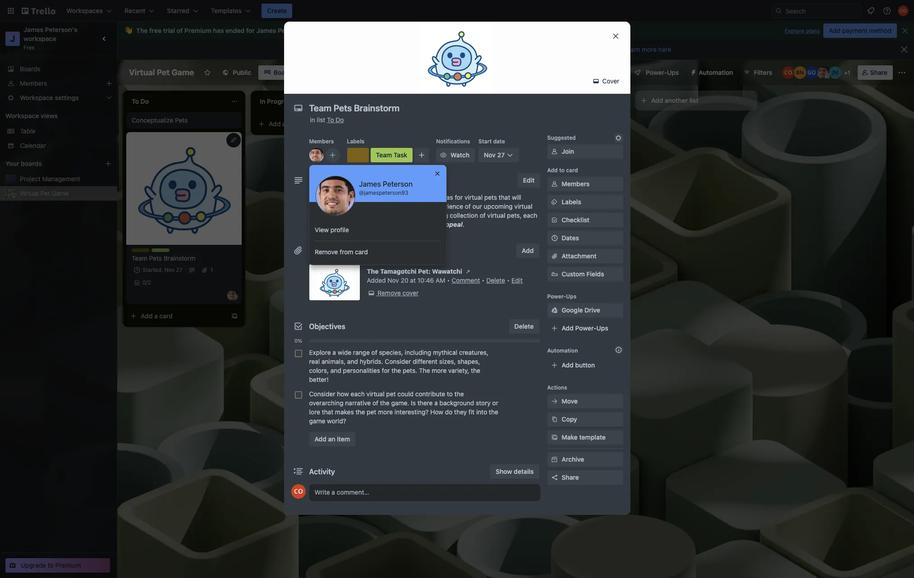 Task type: describe. For each thing, give the bounding box(es) containing it.
into
[[476, 408, 487, 416]]

edit inside button
[[523, 176, 535, 184]]

star or unstar board image
[[204, 69, 211, 76]]

dates
[[562, 234, 579, 242]]

1 vertical spatial add a card
[[525, 227, 557, 235]]

1 vertical spatial at
[[410, 277, 416, 284]]

another
[[665, 97, 688, 104]]

2 horizontal spatial create from template… image
[[615, 228, 623, 235]]

2 vertical spatial christina overa (christinaovera) image
[[291, 484, 306, 499]]

sm image for move
[[550, 397, 559, 406]]

1 down the website
[[540, 207, 542, 214]]

virtual pet game inside text box
[[129, 68, 194, 77]]

with
[[309, 221, 321, 228]]

method
[[870, 27, 892, 34]]

pets for conceptualize
[[175, 116, 188, 124]]

1 vertical spatial james peterson (jamespeterson93) image
[[316, 176, 355, 216]]

0 horizontal spatial delete link
[[487, 277, 505, 284]]

sm image inside cover link
[[592, 77, 601, 86]]

animals,
[[322, 358, 346, 365]]

and down wide
[[347, 358, 358, 365]]

attachment
[[562, 252, 597, 260]]

0 horizontal spatial color: bold lime, title: "team task" element
[[152, 249, 179, 255]]

1 horizontal spatial delete
[[515, 323, 534, 330]]

public.
[[419, 46, 440, 53]]

or
[[492, 399, 498, 407]]

views
[[41, 112, 58, 120]]

copy
[[562, 415, 577, 423]]

j
[[10, 33, 15, 44]]

do
[[445, 408, 453, 416]]

copy link
[[547, 412, 623, 427]]

1 horizontal spatial christina overa (christinaovera) image
[[782, 66, 795, 79]]

virtual down will
[[515, 203, 533, 210]]

will
[[512, 194, 522, 201]]

wave image
[[125, 27, 133, 35]]

of left our
[[465, 203, 471, 210]]

public
[[233, 69, 251, 76]]

game. inside our goal is to generate creative and diverse ideas for virtual pets that will captivate players and enhance the overall experience of our upcoming virtual pet game. we aim to create a rich and engaging collection of virtual pets, each with unique
[[320, 212, 338, 219]]

1 vertical spatial task
[[167, 249, 179, 255]]

engaging
[[421, 212, 448, 219]]

drive inside button
[[605, 69, 621, 76]]

1 vertical spatial ups
[[566, 293, 577, 300]]

makes
[[335, 408, 354, 416]]

pet inside securing domain for virtual pet game website
[[598, 186, 607, 194]]

1 horizontal spatial at
[[584, 46, 590, 53]]

1 vertical spatial pet
[[386, 390, 396, 398]]

1 up join
[[573, 137, 576, 143]]

1 right jeremy miller (jeremymiller198) icon
[[848, 69, 851, 76]]

peterson
[[383, 180, 413, 188]]

show menu image
[[898, 68, 907, 77]]

the down or
[[489, 408, 499, 416]]

game inside securing domain for virtual pet game website
[[516, 195, 533, 203]]

open information menu image
[[883, 6, 892, 15]]

1 horizontal spatial power-
[[575, 324, 597, 332]]

contribute
[[415, 390, 445, 398]]

google drive inside button
[[582, 69, 621, 76]]

james for peterson's
[[23, 26, 43, 33]]

each inside consider how each virtual pet could contribute to the overarching narrative of the game. is there a background story or lore that makes the pet more interesting? how do they fit into the game world?
[[351, 390, 365, 398]]

am
[[436, 277, 445, 284]]

add a card button for the top create from template… icon
[[254, 117, 355, 131]]

join
[[562, 148, 574, 155]]

comment
[[452, 277, 480, 284]]

button
[[575, 361, 595, 369]]

background
[[440, 399, 474, 407]]

custom fields button
[[547, 270, 623, 279]]

0 horizontal spatial game
[[52, 189, 69, 197]]

to inside consider how each virtual pet could contribute to the overarching narrative of the game. is there a background story or lore that makes the pet more interesting? how do they fit into the game world?
[[447, 390, 453, 398]]

+
[[844, 69, 848, 76]]

sm image for google drive
[[550, 306, 559, 315]]

public button
[[217, 65, 257, 80]]

workspace views
[[5, 112, 58, 120]]

has
[[213, 27, 224, 34]]

a inside consider how each virtual pet could contribute to the overarching narrative of the game. is there a background story or lore that makes the pet more interesting? how do they fit into the game world?
[[435, 399, 438, 407]]

1 vertical spatial power-
[[547, 293, 566, 300]]

dates button
[[547, 231, 623, 245]]

0 vertical spatial james peterson (jamespeterson93) image
[[817, 66, 830, 79]]

0 horizontal spatial virtual
[[20, 189, 39, 197]]

2 vertical spatial pet
[[367, 408, 376, 416]]

the down shapes,
[[471, 367, 481, 374]]

0 vertical spatial board
[[442, 46, 460, 53]]

members for left members "link"
[[20, 79, 47, 87]]

0 vertical spatial create from template… image
[[359, 120, 366, 128]]

0 horizontal spatial share
[[562, 474, 579, 481]]

banner containing 👋
[[117, 22, 914, 40]]

of down our
[[480, 212, 486, 219]]

diverse
[[415, 194, 436, 201]]

ben nelson (bennelson96) image
[[794, 66, 806, 79]]

power- inside button
[[646, 69, 667, 76]]

more inside consider how each virtual pet could contribute to the overarching narrative of the game. is there a background story or lore that makes the pet more interesting? how do they fit into the game world?
[[378, 408, 393, 416]]

generate
[[350, 194, 376, 201]]

2 horizontal spatial more
[[642, 46, 657, 53]]

make
[[562, 434, 578, 441]]

to right set
[[411, 46, 417, 53]]

from
[[340, 248, 353, 256]]

sm image for checklist
[[550, 216, 559, 225]]

christina overa (christinaovera) image inside primary element
[[898, 5, 909, 16]]

to up characteristics
[[363, 212, 369, 219]]

/
[[146, 279, 148, 286]]

project
[[20, 175, 40, 183]]

is for to
[[336, 194, 341, 201]]

labels link
[[547, 195, 623, 209]]

1 vertical spatial the
[[367, 268, 379, 275]]

virtual inside securing domain for virtual pet game website
[[577, 186, 596, 194]]

can
[[486, 46, 497, 53]]

the left pets.
[[392, 367, 401, 374]]

sm image for copy
[[550, 415, 559, 424]]

Consider how each virtual pet could contribute to the overarching narrative of the game. Is there a background story or lore that makes the pet more interesting? How do they fit into the game world? checkbox
[[295, 392, 302, 399]]

add power-ups link
[[547, 321, 623, 336]]

the tamagotchi pet: wawatchi
[[367, 268, 462, 275]]

1 vertical spatial virtual pet game
[[20, 189, 69, 197]]

of inside banner
[[177, 27, 183, 34]]

each inside our goal is to generate creative and diverse ideas for virtual pets that will captivate players and enhance the overall experience of our upcoming virtual pet game. we aim to create a rich and engaging collection of virtual pets, each with unique
[[523, 212, 538, 219]]

add button
[[562, 361, 595, 369]]

1 horizontal spatial team
[[152, 249, 166, 255]]

move
[[562, 397, 578, 405]]

learn more here link
[[620, 46, 672, 53]]

james peterson's workspace free
[[23, 26, 79, 51]]

0 horizontal spatial list
[[317, 116, 325, 124]]

how
[[430, 408, 443, 416]]

1 vertical spatial share button
[[547, 471, 623, 485]]

virtual down the upcoming
[[487, 212, 506, 219]]

add a card for the top create from template… icon
[[269, 120, 301, 128]]

list inside add another list button
[[690, 97, 699, 104]]

we
[[340, 212, 349, 219]]

comment link
[[452, 277, 480, 284]]

ended
[[226, 27, 245, 34]]

peterson's inside banner
[[278, 27, 310, 34]]

0 vertical spatial share
[[871, 69, 888, 76]]

0 horizontal spatial premium
[[55, 562, 81, 569]]

securing
[[516, 186, 542, 194]]

0 vertical spatial task
[[394, 151, 407, 159]]

search image
[[775, 7, 783, 14]]

sm image for automation
[[686, 65, 699, 78]]

add board image
[[105, 160, 112, 167]]

and down animals,
[[331, 367, 341, 374]]

and down overall
[[409, 212, 419, 219]]

virtual inside consider how each virtual pet could contribute to the overarching narrative of the game. is there a background story or lore that makes the pet more interesting? how do they fit into the game world?
[[367, 390, 385, 398]]

automation button
[[686, 65, 739, 80]]

sm image for members
[[550, 180, 559, 189]]

1 vertical spatial james peterson (jamespeterson93) image
[[227, 290, 238, 301]]

actions
[[547, 384, 567, 391]]

ups inside button
[[667, 69, 679, 76]]

show
[[496, 468, 512, 475]]

premium inside banner
[[184, 27, 212, 34]]

pets.
[[403, 367, 417, 374]]

fields
[[587, 270, 604, 278]]

table link
[[20, 127, 112, 136]]

creative
[[377, 194, 401, 201]]

0 vertical spatial james peterson (jamespeterson93) image
[[309, 148, 324, 162]]

consider inside explore a wide range of species, including mythical creatures, real animals, and hybrids. consider different sizes, shapes, colors, and personalities for the pets. the more variety, the better!
[[385, 358, 411, 365]]

characteristics
[[345, 221, 391, 228]]

cover
[[403, 289, 419, 297]]

0 vertical spatial delete
[[487, 277, 505, 284]]

the inside explore a wide range of species, including mythical creatures, real animals, and hybrids. consider different sizes, shapes, colors, and personalities for the pets. the more variety, the better!
[[419, 367, 430, 374]]

remove cover
[[378, 289, 419, 297]]

+ 1
[[844, 69, 851, 76]]

0
[[143, 279, 146, 286]]

Write a comment text field
[[309, 484, 540, 501]]

j link
[[5, 32, 20, 46]]

sm image for join
[[550, 147, 559, 156]]

0 horizontal spatial 27
[[176, 267, 182, 273]]

pet inside text box
[[157, 68, 170, 77]]

add a card button for the right create from template… icon
[[511, 224, 612, 239]]

add members to card image
[[329, 151, 336, 160]]

1 vertical spatial delete link
[[509, 319, 539, 334]]

colors,
[[309, 367, 329, 374]]

view
[[315, 226, 329, 234]]

1 vertical spatial members
[[309, 138, 334, 145]]

sm image for make template
[[550, 433, 559, 442]]

your boards with 2 items element
[[5, 158, 91, 169]]

20
[[401, 277, 409, 284]]

rich
[[396, 212, 407, 219]]

upgrade to premium link
[[5, 558, 110, 573]]

1 vertical spatial power-ups
[[547, 293, 577, 300]]

1 down team pets brainstorm link
[[210, 267, 213, 273]]

0 horizontal spatial team
[[132, 254, 147, 262]]

james for peterson
[[359, 180, 381, 188]]

2 vertical spatial create from template… image
[[231, 313, 238, 320]]

primary element
[[0, 0, 914, 22]]

boards
[[20, 65, 40, 73]]

collection
[[450, 212, 478, 219]]

they
[[454, 408, 467, 416]]

0 / 2
[[143, 279, 151, 286]]

and up overall
[[402, 194, 413, 201]]

pet inside our goal is to generate creative and diverse ideas for virtual pets that will captivate players and enhance the overall experience of our upcoming virtual pet game. we aim to create a rich and engaging collection of virtual pets, each with unique
[[309, 212, 319, 219]]

virtual pet game link
[[20, 189, 112, 198]]

to
[[327, 116, 334, 124]]

0 horizontal spatial labels
[[347, 138, 365, 145]]

time.
[[604, 46, 620, 53]]

0 vertical spatial share button
[[858, 65, 893, 80]]

wide
[[338, 349, 351, 356]]

1 horizontal spatial color: bold lime, title: "team task" element
[[371, 148, 413, 162]]

variety,
[[448, 367, 469, 374]]

suggested
[[547, 134, 576, 141]]

attachment button
[[547, 249, 623, 263]]

1 horizontal spatial color: yellow, title: none image
[[347, 148, 369, 162]]

template
[[579, 434, 606, 441]]

and down generate
[[360, 203, 371, 210]]

0 horizontal spatial pet
[[40, 189, 50, 197]]

0 horizontal spatial members link
[[0, 76, 117, 91]]

edit card image
[[230, 136, 237, 143]]



Task type: locate. For each thing, give the bounding box(es) containing it.
create from template… image
[[359, 120, 366, 128], [615, 228, 623, 235], [231, 313, 238, 320]]

edit
[[523, 176, 535, 184], [512, 277, 523, 284]]

for right domain
[[567, 186, 576, 194]]

0 horizontal spatial that
[[322, 408, 333, 416]]

1 horizontal spatial virtual pet game
[[129, 68, 194, 77]]

sm image down domain
[[550, 198, 559, 207]]

of right "trial"
[[177, 27, 183, 34]]

add a card for bottom create from template… icon
[[141, 312, 173, 320]]

0 horizontal spatial more
[[378, 408, 393, 416]]

1 horizontal spatial the
[[367, 268, 379, 275]]

drive
[[605, 69, 621, 76], [585, 306, 600, 314]]

pet up with
[[309, 212, 319, 219]]

jeremy miller (jeremymiller198) image
[[829, 66, 842, 79]]

add inside banner
[[829, 27, 841, 34]]

share left show menu icon
[[871, 69, 888, 76]]

1 vertical spatial automation
[[547, 347, 578, 354]]

0 horizontal spatial virtual pet game
[[20, 189, 69, 197]]

explore up real
[[309, 349, 331, 356]]

peterson's up boards link
[[45, 26, 78, 33]]

0 vertical spatial members link
[[0, 76, 117, 91]]

0 vertical spatial explore
[[785, 28, 805, 34]]

sm image inside 'archive' link
[[550, 455, 559, 464]]

0 vertical spatial premium
[[184, 27, 212, 34]]

nov for added nov 20 at 10:46 am
[[388, 277, 399, 284]]

sm image inside join link
[[550, 147, 559, 156]]

2 horizontal spatial virtual
[[577, 186, 596, 194]]

0 vertical spatial ups
[[667, 69, 679, 76]]

1 horizontal spatial add a card
[[269, 120, 301, 128]]

is inside our goal is to generate creative and diverse ideas for virtual pets that will captivate players and enhance the overall experience of our upcoming virtual pet game. we aim to create a rich and engaging collection of virtual pets, each with unique
[[336, 194, 341, 201]]

objectives group
[[291, 346, 540, 429]]

game left star or unstar board image
[[172, 68, 194, 77]]

1 vertical spatial google
[[562, 306, 583, 314]]

free
[[149, 27, 162, 34]]

in
[[310, 116, 315, 124]]

0 vertical spatial color: bold lime, title: "team task" element
[[371, 148, 413, 162]]

a inside explore a wide range of species, including mythical creatures, real animals, and hybrids. consider different sizes, shapes, colors, and personalities for the pets. the more variety, the better!
[[333, 349, 336, 356]]

0 horizontal spatial peterson's
[[45, 26, 78, 33]]

Board name text field
[[125, 65, 199, 80]]

consider up overarching
[[309, 390, 335, 398]]

james inside james peterson's workspace free
[[23, 26, 43, 33]]

1 vertical spatial google drive
[[562, 306, 600, 314]]

more down sizes,
[[432, 367, 447, 374]]

started: nov 27
[[143, 267, 182, 273]]

remove cover link
[[367, 289, 419, 298]]

2 horizontal spatial game
[[516, 195, 533, 203]]

aim
[[351, 212, 362, 219]]

calendar link
[[20, 141, 112, 150]]

more left the interesting?
[[378, 408, 393, 416]]

google up the "add power-ups"
[[562, 306, 583, 314]]

explore for explore plans
[[785, 28, 805, 34]]

this board is set to public. board admins can change its visibility setting at any time. learn more here
[[358, 46, 672, 53]]

its
[[523, 46, 531, 53]]

add a card down 2
[[141, 312, 173, 320]]

1 vertical spatial color: bold lime, title: "team task" element
[[152, 249, 179, 255]]

None text field
[[305, 100, 602, 116]]

game inside text box
[[172, 68, 194, 77]]

learn
[[624, 46, 640, 53]]

0 horizontal spatial task
[[167, 249, 179, 255]]

sm image inside "labels" 'link'
[[550, 198, 559, 207]]

edit down add button
[[512, 277, 523, 284]]

securing domain for virtual pet game website link
[[516, 185, 621, 203]]

james peterson (jamespeterson93) image
[[817, 66, 830, 79], [227, 290, 238, 301]]

👋 the free trial of premium has ended for james peterson's workspace
[[125, 27, 345, 34]]

27 down date
[[497, 151, 505, 159]]

at right 20
[[410, 277, 416, 284]]

sm image inside automation button
[[686, 65, 699, 78]]

virtual up "labels" 'link'
[[577, 186, 596, 194]]

0 horizontal spatial drive
[[585, 306, 600, 314]]

1 vertical spatial premium
[[55, 562, 81, 569]]

explore inside explore a wide range of species, including mythical creatures, real animals, and hybrids. consider different sizes, shapes, colors, and personalities for the pets. the more variety, the better!
[[309, 349, 331, 356]]

1 horizontal spatial remove
[[378, 289, 401, 297]]

close image
[[434, 170, 441, 177]]

james inside banner
[[256, 27, 276, 34]]

james inside 'james peterson @ jamespeterson93'
[[359, 180, 381, 188]]

1 vertical spatial explore
[[309, 349, 331, 356]]

27
[[497, 151, 505, 159], [176, 267, 182, 273]]

power- down here
[[646, 69, 667, 76]]

0 vertical spatial christina overa (christinaovera) image
[[898, 5, 909, 16]]

appeal
[[442, 221, 463, 228]]

sm image inside checklist link
[[550, 216, 559, 225]]

sm image up join link
[[614, 134, 623, 143]]

edit button
[[518, 173, 540, 188]]

filters button
[[741, 65, 775, 80]]

1 horizontal spatial pet
[[157, 68, 170, 77]]

drive up the "add power-ups"
[[585, 306, 600, 314]]

project management link
[[20, 175, 112, 184]]

remove down added
[[378, 289, 401, 297]]

1 horizontal spatial share
[[871, 69, 888, 76]]

nov down start date at the right of page
[[484, 151, 496, 159]]

1 vertical spatial board
[[274, 69, 292, 76]]

banner
[[117, 22, 914, 40]]

to right upgrade
[[48, 562, 54, 569]]

sm image for watch
[[439, 151, 448, 160]]

game. inside consider how each virtual pet could contribute to the overarching narrative of the game. is there a background story or lore that makes the pet more interesting? how do they fit into the game world?
[[391, 399, 409, 407]]

1 horizontal spatial more
[[432, 367, 447, 374]]

sm image inside move link
[[550, 397, 559, 406]]

virtual pet game
[[129, 68, 194, 77], [20, 189, 69, 197]]

of inside consider how each virtual pet could contribute to the overarching narrative of the game. is there a background story or lore that makes the pet more interesting? how do they fit into the game world?
[[373, 399, 379, 407]]

2 horizontal spatial power-
[[646, 69, 667, 76]]

sm image down added
[[367, 289, 376, 298]]

add a card up add button
[[525, 227, 557, 235]]

color: yellow, title: none image up started:
[[132, 249, 150, 252]]

conceptualize pets
[[132, 116, 188, 124]]

start
[[479, 138, 492, 145]]

0 vertical spatial more
[[642, 46, 657, 53]]

0 horizontal spatial power-
[[547, 293, 566, 300]]

0 vertical spatial pet
[[309, 212, 319, 219]]

our goal is to generate creative and diverse ideas for virtual pets that will captivate players and enhance the overall experience of our upcoming virtual pet game. we aim to create a rich and engaging collection of virtual pets, each with unique
[[309, 194, 538, 228]]

automation up add another list button
[[699, 69, 733, 76]]

virtual pet game down free
[[129, 68, 194, 77]]

nov down the team pets brainstorm
[[165, 267, 175, 273]]

2 horizontal spatial james
[[359, 180, 381, 188]]

2 vertical spatial power-
[[575, 324, 597, 332]]

team task inside color: bold lime, title: "team task" element
[[376, 151, 407, 159]]

james
[[23, 26, 43, 33], [256, 27, 276, 34], [359, 180, 381, 188]]

to up the players
[[342, 194, 348, 201]]

list
[[690, 97, 699, 104], [317, 116, 325, 124]]

Search field
[[783, 4, 862, 18]]

sm image for archive
[[550, 455, 559, 464]]

appeal .
[[442, 221, 465, 228]]

explore inside explore plans button
[[785, 28, 805, 34]]

sm image left the copy in the bottom right of the page
[[550, 415, 559, 424]]

2 vertical spatial nov
[[388, 277, 399, 284]]

2 vertical spatial add a card
[[141, 312, 173, 320]]

the
[[136, 27, 148, 34], [367, 268, 379, 275], [419, 367, 430, 374]]

ups down here
[[667, 69, 679, 76]]

0 horizontal spatial james peterson (jamespeterson93) image
[[227, 290, 238, 301]]

team up peterson
[[376, 151, 392, 159]]

virtual pet game down project management
[[20, 189, 69, 197]]

cover link
[[589, 74, 625, 88]]

nov down tamagotchi
[[388, 277, 399, 284]]

pets for team
[[149, 254, 162, 262]]

1 horizontal spatial add a card button
[[254, 117, 355, 131]]

workspace inside banner
[[312, 27, 345, 34]]

for down hybrids.
[[382, 367, 390, 374]]

conceptualize pets link
[[132, 116, 236, 125]]

hybrids.
[[360, 358, 383, 365]]

christina overa (christinaovera) image
[[898, 5, 909, 16], [782, 66, 795, 79], [291, 484, 306, 499]]

peterson's down create "button"
[[278, 27, 310, 34]]

2 horizontal spatial nov
[[484, 151, 496, 159]]

task up peterson
[[394, 151, 407, 159]]

custom fields
[[562, 270, 604, 278]]

0 vertical spatial remove
[[315, 248, 338, 256]]

add a card button for bottom create from template… icon
[[126, 309, 227, 323]]

1 horizontal spatial is
[[393, 46, 398, 53]]

team task up peterson
[[376, 151, 407, 159]]

delete
[[487, 277, 505, 284], [515, 323, 534, 330]]

1 vertical spatial game.
[[391, 399, 409, 407]]

captivate
[[309, 203, 336, 210]]

1 horizontal spatial james
[[256, 27, 276, 34]]

team task for the left color: bold lime, title: "team task" element
[[152, 249, 179, 255]]

pets inside "link"
[[175, 116, 188, 124]]

0 horizontal spatial pets
[[149, 254, 162, 262]]

👋
[[125, 27, 133, 34]]

admins
[[462, 46, 485, 53]]

sm image left the checklist
[[550, 216, 559, 225]]

here
[[659, 46, 672, 53]]

sm image down add to card
[[550, 180, 559, 189]]

plans
[[806, 28, 820, 34]]

0 vertical spatial consider
[[385, 358, 411, 365]]

automation inside button
[[699, 69, 733, 76]]

remove for remove from card
[[315, 248, 338, 256]]

activity
[[309, 468, 335, 476]]

sm image up comment link at the top
[[464, 267, 473, 276]]

0 horizontal spatial automation
[[547, 347, 578, 354]]

2 horizontal spatial ups
[[667, 69, 679, 76]]

a inside our goal is to generate creative and diverse ideas for virtual pets that will captivate players and enhance the overall experience of our upcoming virtual pet game. we aim to create a rich and engaging collection of virtual pets, each with unique
[[391, 212, 394, 219]]

power- up the button
[[575, 324, 597, 332]]

1 horizontal spatial automation
[[699, 69, 733, 76]]

ups up add button button
[[597, 324, 608, 332]]

add button
[[517, 244, 539, 258]]

the right narrative
[[380, 399, 390, 407]]

game down management
[[52, 189, 69, 197]]

do
[[336, 116, 344, 124]]

team pets brainstorm
[[132, 254, 195, 262]]

james down create "button"
[[256, 27, 276, 34]]

description
[[309, 176, 349, 185]]

0 horizontal spatial add a card
[[141, 312, 173, 320]]

goal
[[322, 194, 334, 201]]

None checkbox
[[516, 135, 548, 146]]

list right another
[[690, 97, 699, 104]]

remove for remove cover
[[378, 289, 401, 297]]

sm image
[[686, 65, 699, 78], [439, 151, 448, 160], [550, 180, 559, 189], [464, 267, 473, 276], [550, 397, 559, 406], [550, 415, 559, 424], [550, 455, 559, 464]]

for inside securing domain for virtual pet game website
[[567, 186, 576, 194]]

1 horizontal spatial game
[[172, 68, 194, 77]]

our
[[473, 203, 482, 210]]

team task up started: nov 27
[[152, 249, 179, 255]]

0 horizontal spatial color: yellow, title: none image
[[132, 249, 150, 252]]

management
[[42, 175, 80, 183]]

1
[[848, 69, 851, 76], [573, 137, 576, 143], [540, 207, 542, 214], [210, 267, 213, 273]]

remove from card
[[315, 248, 368, 256]]

pets
[[484, 194, 497, 201]]

power-ups button
[[628, 65, 685, 80]]

0 vertical spatial at
[[584, 46, 590, 53]]

for right ended
[[246, 27, 255, 34]]

of up hybrids.
[[372, 349, 377, 356]]

color: yellow, title: none image
[[347, 148, 369, 162], [132, 249, 150, 252]]

the up added
[[367, 268, 379, 275]]

to down join
[[559, 167, 565, 174]]

pets up started:
[[149, 254, 162, 262]]

board right the public.
[[442, 46, 460, 53]]

more inside explore a wide range of species, including mythical creatures, real animals, and hybrids. consider different sizes, shapes, colors, and personalities for the pets. the more variety, the better!
[[432, 367, 447, 374]]

pet left could
[[386, 390, 396, 398]]

premium left the has
[[184, 27, 212, 34]]

sm image
[[592, 77, 601, 86], [614, 134, 623, 143], [550, 147, 559, 156], [550, 198, 559, 207], [550, 216, 559, 225], [367, 289, 376, 298], [550, 306, 559, 315], [550, 433, 559, 442]]

27 down the brainstorm at the top left of page
[[176, 267, 182, 273]]

members for rightmost members "link"
[[562, 180, 590, 188]]

for
[[246, 27, 255, 34], [567, 186, 576, 194], [455, 194, 463, 201], [382, 367, 390, 374]]

members link down boards
[[0, 76, 117, 91]]

1 vertical spatial 27
[[176, 267, 182, 273]]

1 horizontal spatial ups
[[597, 324, 608, 332]]

0 horizontal spatial each
[[351, 390, 365, 398]]

0 horizontal spatial workspace
[[23, 35, 56, 42]]

0 horizontal spatial power-ups
[[547, 293, 577, 300]]

27 inside button
[[497, 151, 505, 159]]

virtual down project
[[20, 189, 39, 197]]

1 vertical spatial that
[[322, 408, 333, 416]]

join link
[[547, 144, 623, 159]]

explore for explore a wide range of species, including mythical creatures, real animals, and hybrids. consider different sizes, shapes, colors, and personalities for the pets. the more variety, the better!
[[309, 349, 331, 356]]

the up background
[[455, 390, 464, 398]]

story
[[476, 399, 491, 407]]

sm image for labels
[[550, 198, 559, 207]]

sm image for remove cover
[[367, 289, 376, 298]]

0 vertical spatial labels
[[347, 138, 365, 145]]

jamespeterson93
[[364, 189, 408, 196]]

share
[[871, 69, 888, 76], [562, 474, 579, 481]]

workspace
[[5, 112, 39, 120]]

creatures,
[[459, 349, 489, 356]]

labels inside 'link'
[[562, 198, 581, 206]]

list right in
[[317, 116, 325, 124]]

1 horizontal spatial 27
[[497, 151, 505, 159]]

drive up cover
[[605, 69, 621, 76]]

explore
[[785, 28, 805, 34], [309, 349, 331, 356]]

create button
[[262, 4, 292, 18]]

is for set
[[393, 46, 398, 53]]

the inside banner
[[136, 27, 148, 34]]

color: bold lime, title: "team task" element
[[371, 148, 413, 162], [152, 249, 179, 255]]

0 horizontal spatial team task
[[152, 249, 179, 255]]

add power-ups
[[562, 324, 608, 332]]

2 vertical spatial the
[[419, 367, 430, 374]]

task up started: nov 27
[[167, 249, 179, 255]]

google inside 'google drive' button
[[582, 69, 604, 76]]

google drive up the "add power-ups"
[[562, 306, 600, 314]]

1 vertical spatial labels
[[562, 198, 581, 206]]

consider how each virtual pet could contribute to the overarching narrative of the game. is there a background story or lore that makes the pet more interesting? how do they fit into the game world?
[[309, 390, 499, 425]]

add a card left in
[[269, 120, 301, 128]]

0 horizontal spatial game.
[[320, 212, 338, 219]]

visibility
[[533, 46, 559, 53]]

1 horizontal spatial premium
[[184, 27, 212, 34]]

the inside our goal is to generate creative and diverse ideas for virtual pets that will captivate players and enhance the overall experience of our upcoming virtual pet game. we aim to create a rich and engaging collection of virtual pets, each with unique
[[399, 203, 409, 210]]

pet up "labels" 'link'
[[598, 186, 607, 194]]

sm image left watch
[[439, 151, 448, 160]]

of
[[177, 27, 183, 34], [465, 203, 471, 210], [480, 212, 486, 219], [372, 349, 377, 356], [373, 399, 379, 407]]

including
[[405, 349, 431, 356]]

narrative
[[345, 399, 371, 407]]

archive
[[562, 456, 584, 463]]

1 vertical spatial edit
[[512, 277, 523, 284]]

different
[[413, 358, 438, 365]]

0%
[[295, 338, 302, 344]]

virtual inside text box
[[129, 68, 155, 77]]

1 horizontal spatial that
[[499, 194, 510, 201]]

color: bold lime, title: "team task" element up peterson
[[371, 148, 413, 162]]

1 horizontal spatial create from template… image
[[359, 120, 366, 128]]

Explore a wide range of species, including mythical creatures, real animals, and hybrids. Consider different sizes, shapes, colors, and personalities for the pets. The more variety, the better! checkbox
[[295, 350, 302, 357]]

nov inside button
[[484, 151, 496, 159]]

project management
[[20, 175, 80, 183]]

1 vertical spatial remove
[[378, 289, 401, 297]]

0 horizontal spatial create from template… image
[[231, 313, 238, 320]]

watch
[[451, 151, 470, 159]]

that inside our goal is to generate creative and diverse ideas for virtual pets that will captivate players and enhance the overall experience of our upcoming virtual pet game. we aim to create a rich and engaging collection of virtual pets, each with unique
[[499, 194, 510, 201]]

workspace inside james peterson's workspace free
[[23, 35, 56, 42]]

that down overarching
[[322, 408, 333, 416]]

of inside explore a wide range of species, including mythical creatures, real animals, and hybrids. consider different sizes, shapes, colors, and personalities for the pets. the more variety, the better!
[[372, 349, 377, 356]]

brainstorm
[[164, 254, 195, 262]]

the down different
[[419, 367, 430, 374]]

0 horizontal spatial christina overa (christinaovera) image
[[291, 484, 306, 499]]

nov for started: nov 27
[[165, 267, 175, 273]]

share button down 'archive' link
[[547, 471, 623, 485]]

1 horizontal spatial delete link
[[509, 319, 539, 334]]

team up started: nov 27
[[152, 249, 166, 255]]

to do link
[[327, 116, 344, 124]]

james peterson (jamespeterson93) image
[[309, 148, 324, 162], [316, 176, 355, 216]]

filters
[[754, 69, 773, 76]]

that inside consider how each virtual pet could contribute to the overarching narrative of the game. is there a background story or lore that makes the pet more interesting? how do they fit into the game world?
[[322, 408, 333, 416]]

team task for rightmost color: bold lime, title: "team task" element
[[376, 151, 407, 159]]

james up @
[[359, 180, 381, 188]]

boards
[[21, 160, 42, 167]]

a
[[282, 120, 286, 128], [391, 212, 394, 219], [539, 227, 542, 235], [154, 312, 158, 320], [333, 349, 336, 356], [435, 399, 438, 407]]

sm image inside watch button
[[439, 151, 448, 160]]

gary orlando (garyorlando) image
[[806, 66, 818, 79]]

power-ups inside 'power-ups' button
[[646, 69, 679, 76]]

is
[[411, 399, 416, 407]]

sm image up add another list button
[[686, 65, 699, 78]]

james peterson's workspace link
[[23, 26, 79, 42]]

at left any
[[584, 46, 590, 53]]

for inside our goal is to generate creative and diverse ideas for virtual pets that will captivate players and enhance the overall experience of our upcoming virtual pet game. we aim to create a rich and engaging collection of virtual pets, each with unique
[[455, 194, 463, 201]]

that
[[499, 194, 510, 201], [322, 408, 333, 416]]

0 horizontal spatial nov
[[165, 267, 175, 273]]

1 horizontal spatial team task
[[376, 151, 407, 159]]

2 horizontal spatial team
[[376, 151, 392, 159]]

peterson's inside james peterson's workspace free
[[45, 26, 78, 33]]

0 vertical spatial 27
[[497, 151, 505, 159]]

add payment method button
[[824, 23, 897, 38]]

explore left plans
[[785, 28, 805, 34]]

2 horizontal spatial the
[[419, 367, 430, 374]]

edit link
[[512, 277, 523, 284]]

0 notifications image
[[866, 5, 877, 16]]

for inside explore a wide range of species, including mythical creatures, real animals, and hybrids. consider different sizes, shapes, colors, and personalities for the pets. the more variety, the better!
[[382, 367, 390, 374]]

1 horizontal spatial peterson's
[[278, 27, 310, 34]]

sm image for suggested
[[614, 134, 623, 143]]

sm image left make
[[550, 433, 559, 442]]

overarching
[[309, 399, 344, 407]]

make template link
[[547, 430, 623, 445]]

pet down "trial"
[[157, 68, 170, 77]]

board inside board link
[[274, 69, 292, 76]]

the down narrative
[[356, 408, 365, 416]]

sm image inside make template link
[[550, 433, 559, 442]]

premium right upgrade
[[55, 562, 81, 569]]

table
[[20, 127, 35, 135]]

virtual up our
[[465, 194, 483, 201]]

wawatchi
[[432, 268, 462, 275]]

@
[[359, 189, 364, 196]]

explore a wide range of species, including mythical creatures, real animals, and hybrids. consider different sizes, shapes, colors, and personalities for the pets. the more variety, the better!
[[309, 349, 489, 383]]

consider inside consider how each virtual pet could contribute to the overarching narrative of the game. is there a background story or lore that makes the pet more interesting? how do they fit into the game world?
[[309, 390, 335, 398]]

0 vertical spatial pets
[[175, 116, 188, 124]]

1 horizontal spatial members link
[[547, 177, 623, 191]]

game. up the unique
[[320, 212, 338, 219]]

0 vertical spatial that
[[499, 194, 510, 201]]

sm image inside copy link
[[550, 415, 559, 424]]

share down archive
[[562, 474, 579, 481]]

edit up securing
[[523, 176, 535, 184]]

our
[[309, 194, 320, 201]]

more left here
[[642, 46, 657, 53]]

is right goal
[[336, 194, 341, 201]]

color: yellow, title: none image right the add members to card icon
[[347, 148, 369, 162]]

sm image inside members "link"
[[550, 180, 559, 189]]



Task type: vqa. For each thing, say whether or not it's contained in the screenshot.
change
yes



